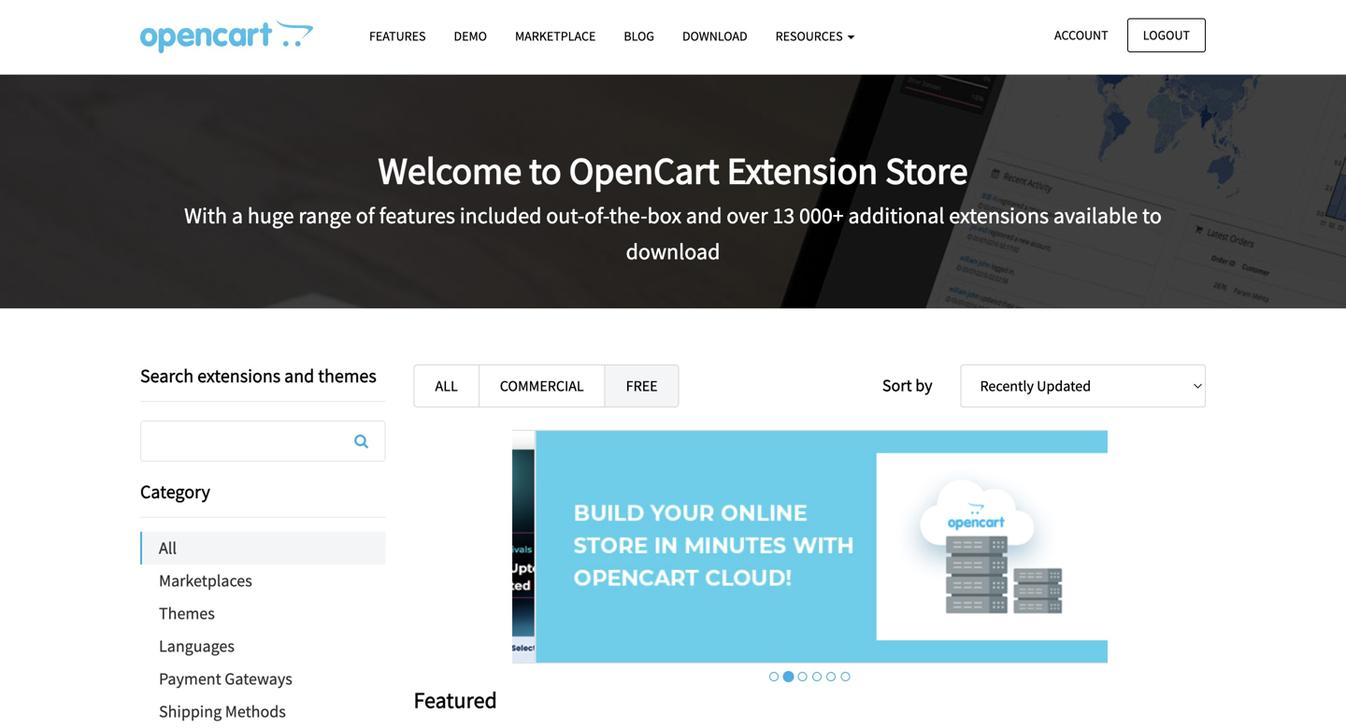 Task type: describe. For each thing, give the bounding box(es) containing it.
commercial
[[500, 377, 584, 395]]

range
[[299, 202, 352, 230]]

over
[[727, 202, 768, 230]]

all link for marketplaces
[[142, 532, 386, 565]]

with
[[184, 202, 227, 230]]

sort by
[[882, 375, 933, 396]]

1 vertical spatial extensions
[[197, 364, 281, 388]]

gateways
[[225, 668, 292, 689]]

store
[[885, 147, 968, 194]]

extensions inside welcome to opencart extension store with a huge range of features included out-of-the-box and over 13 000+ additional extensions available to download
[[949, 202, 1049, 230]]

huge
[[248, 202, 294, 230]]

payment
[[159, 668, 221, 689]]

1 horizontal spatial to
[[1142, 202, 1162, 230]]

shipping methods link
[[140, 696, 386, 728]]

demo link
[[440, 20, 501, 52]]

of
[[356, 202, 375, 230]]

account link
[[1039, 18, 1124, 52]]

demo
[[454, 28, 487, 44]]

features
[[379, 202, 455, 230]]

sort
[[882, 375, 912, 396]]

and inside welcome to opencart extension store with a huge range of features included out-of-the-box and over 13 000+ additional extensions available to download
[[686, 202, 722, 230]]

all for commercial
[[435, 377, 458, 395]]

free link
[[605, 365, 679, 408]]

extension
[[727, 147, 878, 194]]

ronixa opencart theme builder image
[[0, 430, 520, 664]]

additional
[[848, 202, 945, 230]]

payment gateways link
[[140, 663, 386, 696]]

marketplaces
[[159, 570, 252, 591]]

languages
[[159, 636, 235, 657]]

shipping
[[159, 701, 222, 722]]

search image
[[354, 434, 368, 449]]

opencart extensions image
[[140, 20, 313, 53]]

a
[[232, 202, 243, 230]]

all link for commercial
[[414, 365, 479, 408]]

account
[[1055, 27, 1108, 43]]

box
[[647, 202, 682, 230]]

logout
[[1143, 27, 1190, 43]]

by
[[915, 375, 933, 396]]

of-
[[585, 202, 609, 230]]

0 horizontal spatial and
[[284, 364, 314, 388]]

welcome to opencart extension store with a huge range of features included out-of-the-box and over 13 000+ additional extensions available to download
[[184, 147, 1162, 266]]

opencart
[[569, 147, 719, 194]]

category
[[140, 480, 210, 503]]

languages link
[[140, 630, 386, 663]]

out-
[[546, 202, 585, 230]]



Task type: vqa. For each thing, say whether or not it's contained in the screenshot.
second for from right
no



Task type: locate. For each thing, give the bounding box(es) containing it.
1 horizontal spatial extensions
[[949, 202, 1049, 230]]

features link
[[355, 20, 440, 52]]

payment gateways
[[159, 668, 292, 689]]

commercial link
[[478, 365, 605, 408]]

themes
[[318, 364, 376, 388]]

extensions down store
[[949, 202, 1049, 230]]

shipping methods
[[159, 701, 286, 722]]

0 vertical spatial all
[[435, 377, 458, 395]]

search
[[140, 364, 194, 388]]

blog
[[624, 28, 654, 44]]

logout link
[[1127, 18, 1206, 52]]

to
[[529, 147, 562, 194], [1142, 202, 1162, 230]]

resources link
[[762, 20, 869, 52]]

marketplace
[[515, 28, 596, 44]]

1 vertical spatial to
[[1142, 202, 1162, 230]]

free
[[626, 377, 658, 395]]

0 vertical spatial all link
[[414, 365, 479, 408]]

0 horizontal spatial all
[[159, 538, 177, 559]]

extensions
[[949, 202, 1049, 230], [197, 364, 281, 388]]

download
[[682, 28, 748, 44]]

13
[[772, 202, 795, 230]]

extensions right search
[[197, 364, 281, 388]]

all for marketplaces
[[159, 538, 177, 559]]

and
[[686, 202, 722, 230], [284, 364, 314, 388]]

features
[[369, 28, 426, 44]]

None text field
[[141, 422, 385, 461]]

opencartcloud image
[[520, 430, 1116, 664]]

and left the themes
[[284, 364, 314, 388]]

1 horizontal spatial and
[[686, 202, 722, 230]]

download link
[[668, 20, 762, 52]]

themes
[[159, 603, 215, 624]]

marketplace link
[[501, 20, 610, 52]]

000+
[[799, 202, 844, 230]]

1 vertical spatial all
[[159, 538, 177, 559]]

blog link
[[610, 20, 668, 52]]

the-
[[609, 202, 647, 230]]

1 horizontal spatial all
[[435, 377, 458, 395]]

all link
[[414, 365, 479, 408], [142, 532, 386, 565]]

available
[[1054, 202, 1138, 230]]

download
[[626, 238, 720, 266]]

0 vertical spatial extensions
[[949, 202, 1049, 230]]

to right available
[[1142, 202, 1162, 230]]

0 vertical spatial and
[[686, 202, 722, 230]]

marketplaces link
[[140, 565, 386, 597]]

to up out-
[[529, 147, 562, 194]]

1 horizontal spatial all link
[[414, 365, 479, 408]]

0 horizontal spatial all link
[[142, 532, 386, 565]]

methods
[[225, 701, 286, 722]]

0 horizontal spatial to
[[529, 147, 562, 194]]

and right box
[[686, 202, 722, 230]]

resources
[[776, 28, 846, 44]]

featured
[[414, 686, 497, 714]]

0 vertical spatial to
[[529, 147, 562, 194]]

themes link
[[140, 597, 386, 630]]

1 vertical spatial all link
[[142, 532, 386, 565]]

0 horizontal spatial extensions
[[197, 364, 281, 388]]

welcome
[[378, 147, 522, 194]]

included
[[460, 202, 542, 230]]

search extensions and themes
[[140, 364, 376, 388]]

1 vertical spatial and
[[284, 364, 314, 388]]

all
[[435, 377, 458, 395], [159, 538, 177, 559]]



